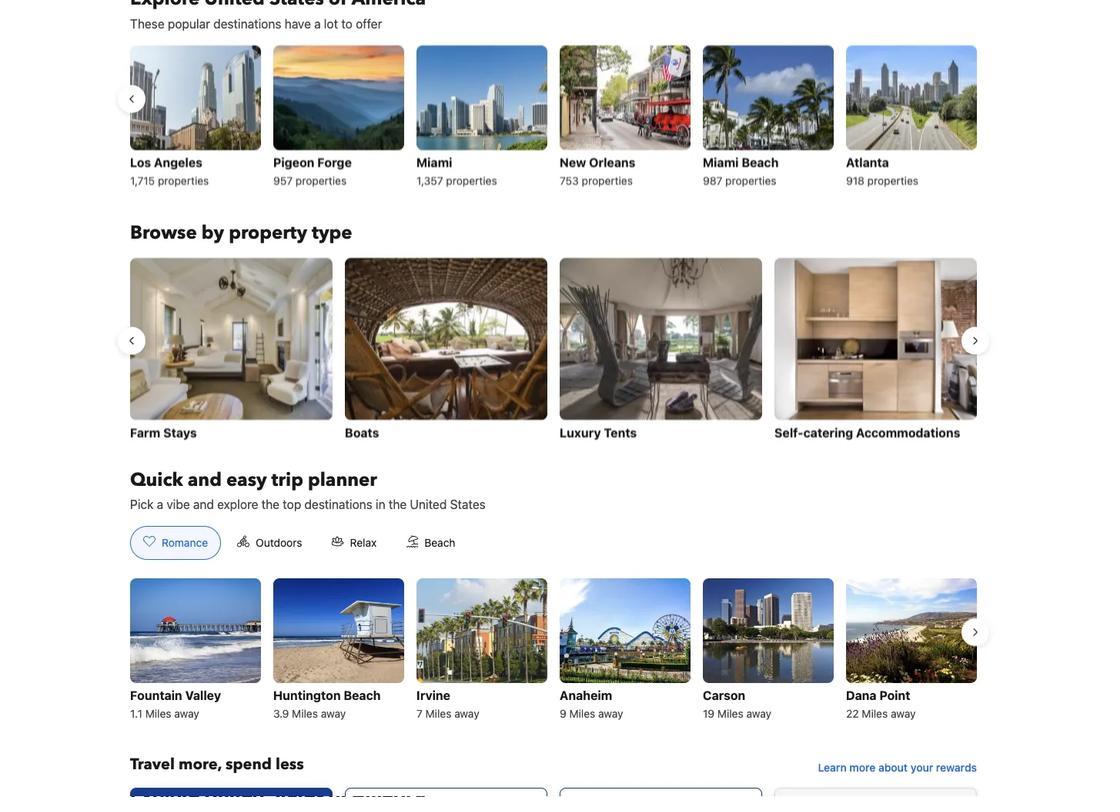 Task type: vqa. For each thing, say whether or not it's contained in the screenshot.


Task type: locate. For each thing, give the bounding box(es) containing it.
4 miles from the left
[[570, 707, 596, 720]]

0 horizontal spatial the
[[262, 497, 280, 512]]

and up 'vibe'
[[188, 467, 222, 493]]

1 vertical spatial beach
[[425, 536, 456, 549]]

1 horizontal spatial beach
[[425, 536, 456, 549]]

753
[[560, 174, 579, 187]]

fountain
[[130, 688, 182, 703]]

6 away from the left
[[891, 707, 916, 720]]

4 away from the left
[[599, 707, 624, 720]]

away down point
[[891, 707, 916, 720]]

these popular destinations have a lot to offer
[[130, 16, 382, 31]]

2 vertical spatial beach
[[344, 688, 381, 703]]

2 away from the left
[[321, 707, 346, 720]]

2 vertical spatial region
[[118, 572, 990, 729]]

1 horizontal spatial destinations
[[305, 497, 373, 512]]

22
[[847, 707, 859, 720]]

self-catering accommodations
[[775, 425, 961, 439]]

in
[[376, 497, 386, 512]]

properties inside the new orleans 753 properties
[[582, 174, 633, 187]]

region
[[118, 39, 990, 196], [118, 252, 990, 449], [118, 572, 990, 729]]

these
[[130, 16, 165, 31]]

properties for miami
[[726, 174, 777, 187]]

the left top
[[262, 497, 280, 512]]

a left 'vibe'
[[157, 497, 163, 512]]

away right 19
[[747, 707, 772, 720]]

properties for los
[[158, 174, 209, 187]]

away inside carson 19 miles away
[[747, 707, 772, 720]]

miles inside huntington beach 3.9 miles away
[[292, 707, 318, 720]]

more,
[[179, 754, 222, 775]]

to
[[342, 16, 353, 31]]

miami up the 1,357
[[417, 155, 453, 169]]

miles inside "dana point 22 miles away"
[[862, 707, 888, 720]]

properties down forge
[[296, 174, 347, 187]]

0 horizontal spatial beach
[[344, 688, 381, 703]]

self-
[[775, 425, 804, 439]]

beach inside huntington beach 3.9 miles away
[[344, 688, 381, 703]]

2 horizontal spatial beach
[[742, 155, 779, 169]]

and right 'vibe'
[[193, 497, 214, 512]]

destinations inside quick and easy trip planner pick a vibe and explore the top destinations in the united states
[[305, 497, 373, 512]]

5 properties from the left
[[726, 174, 777, 187]]

a left "lot"
[[314, 16, 321, 31]]

miles inside anaheim 9 miles away
[[570, 707, 596, 720]]

farm
[[130, 425, 160, 439]]

1.1
[[130, 707, 142, 720]]

987
[[703, 174, 723, 187]]

destinations left have
[[213, 16, 282, 31]]

6 miles from the left
[[862, 707, 888, 720]]

miles inside the fountain valley 1.1 miles away
[[145, 707, 171, 720]]

1 horizontal spatial the
[[389, 497, 407, 512]]

properties down angeles
[[158, 174, 209, 187]]

away
[[174, 707, 199, 720], [321, 707, 346, 720], [455, 707, 480, 720], [599, 707, 624, 720], [747, 707, 772, 720], [891, 707, 916, 720]]

properties
[[158, 174, 209, 187], [296, 174, 347, 187], [446, 174, 497, 187], [582, 174, 633, 187], [726, 174, 777, 187], [868, 174, 919, 187]]

0 horizontal spatial miami
[[417, 155, 453, 169]]

5 miles from the left
[[718, 707, 744, 720]]

irvine
[[417, 688, 451, 703]]

properties inside pigeon forge 957 properties
[[296, 174, 347, 187]]

2 the from the left
[[389, 497, 407, 512]]

0 horizontal spatial destinations
[[213, 16, 282, 31]]

the
[[262, 497, 280, 512], [389, 497, 407, 512]]

0 vertical spatial destinations
[[213, 16, 282, 31]]

away down anaheim on the right
[[599, 707, 624, 720]]

properties right the 1,357
[[446, 174, 497, 187]]

1 miles from the left
[[145, 707, 171, 720]]

3 miles from the left
[[426, 707, 452, 720]]

1,357
[[417, 174, 443, 187]]

0 vertical spatial region
[[118, 39, 990, 196]]

less
[[276, 754, 304, 775]]

anaheim 9 miles away
[[560, 688, 624, 720]]

1,715
[[130, 174, 155, 187]]

miles inside irvine 7 miles away
[[426, 707, 452, 720]]

outdoors
[[256, 536, 302, 549]]

spend
[[226, 754, 272, 775]]

a inside quick and easy trip planner pick a vibe and explore the top destinations in the united states
[[157, 497, 163, 512]]

2 properties from the left
[[296, 174, 347, 187]]

beach button
[[393, 526, 469, 560]]

1 miami from the left
[[417, 155, 453, 169]]

1 vertical spatial destinations
[[305, 497, 373, 512]]

luxury tents
[[560, 425, 637, 439]]

19
[[703, 707, 715, 720]]

angeles
[[154, 155, 203, 169]]

properties inside miami beach 987 properties
[[726, 174, 777, 187]]

miami up 987
[[703, 155, 739, 169]]

1 the from the left
[[262, 497, 280, 512]]

properties inside los angeles 1,715 properties
[[158, 174, 209, 187]]

miami 1,357 properties
[[417, 155, 497, 187]]

away down valley
[[174, 707, 199, 720]]

united
[[410, 497, 447, 512]]

huntington beach 3.9 miles away
[[273, 688, 381, 720]]

stays
[[163, 425, 197, 439]]

huntington
[[273, 688, 341, 703]]

beach inside miami beach 987 properties
[[742, 155, 779, 169]]

miami
[[417, 155, 453, 169], [703, 155, 739, 169]]

2 miles from the left
[[292, 707, 318, 720]]

fountain valley 1.1 miles away
[[130, 688, 221, 720]]

miles right 7
[[426, 707, 452, 720]]

a
[[314, 16, 321, 31], [157, 497, 163, 512]]

carson 19 miles away
[[703, 688, 772, 720]]

tab list containing romance
[[118, 526, 481, 561]]

away right 7
[[455, 707, 480, 720]]

region containing fountain valley
[[118, 572, 990, 729]]

0 vertical spatial a
[[314, 16, 321, 31]]

beach for huntington beach
[[344, 688, 381, 703]]

2 miami from the left
[[703, 155, 739, 169]]

miami inside miami 1,357 properties
[[417, 155, 453, 169]]

properties down atlanta at top right
[[868, 174, 919, 187]]

dana
[[847, 688, 877, 703]]

0 horizontal spatial a
[[157, 497, 163, 512]]

and
[[188, 467, 222, 493], [193, 497, 214, 512]]

tab list
[[118, 526, 481, 561]]

1 horizontal spatial miami
[[703, 155, 739, 169]]

region containing los angeles
[[118, 39, 990, 196]]

catering
[[804, 425, 854, 439]]

miles down the fountain
[[145, 707, 171, 720]]

your
[[911, 761, 934, 774]]

about
[[879, 761, 908, 774]]

1 vertical spatial and
[[193, 497, 214, 512]]

5 away from the left
[[747, 707, 772, 720]]

the right the in
[[389, 497, 407, 512]]

point
[[880, 688, 911, 703]]

romance
[[162, 536, 208, 549]]

1 vertical spatial region
[[118, 252, 990, 449]]

learn more about your rewards
[[819, 761, 978, 774]]

1 away from the left
[[174, 707, 199, 720]]

away down huntington
[[321, 707, 346, 720]]

3 properties from the left
[[446, 174, 497, 187]]

properties down orleans
[[582, 174, 633, 187]]

3 away from the left
[[455, 707, 480, 720]]

learn
[[819, 761, 847, 774]]

miles down carson
[[718, 707, 744, 720]]

1 vertical spatial a
[[157, 497, 163, 512]]

travel more, spend less
[[130, 754, 304, 775]]

3 region from the top
[[118, 572, 990, 729]]

beach
[[742, 155, 779, 169], [425, 536, 456, 549], [344, 688, 381, 703]]

6 properties from the left
[[868, 174, 919, 187]]

1 region from the top
[[118, 39, 990, 196]]

properties for pigeon
[[296, 174, 347, 187]]

2 region from the top
[[118, 252, 990, 449]]

miles down huntington
[[292, 707, 318, 720]]

1 properties from the left
[[158, 174, 209, 187]]

easy
[[226, 467, 267, 493]]

miles right 22
[[862, 707, 888, 720]]

0 vertical spatial beach
[[742, 155, 779, 169]]

quick
[[130, 467, 183, 493]]

farm stays
[[130, 425, 197, 439]]

destinations
[[213, 16, 282, 31], [305, 497, 373, 512]]

miles
[[145, 707, 171, 720], [292, 707, 318, 720], [426, 707, 452, 720], [570, 707, 596, 720], [718, 707, 744, 720], [862, 707, 888, 720]]

properties right 987
[[726, 174, 777, 187]]

miami inside miami beach 987 properties
[[703, 155, 739, 169]]

away inside the fountain valley 1.1 miles away
[[174, 707, 199, 720]]

1 horizontal spatial a
[[314, 16, 321, 31]]

4 properties from the left
[[582, 174, 633, 187]]

atlanta
[[847, 155, 890, 169]]

miles down anaheim on the right
[[570, 707, 596, 720]]

quick and easy trip planner pick a vibe and explore the top destinations in the united states
[[130, 467, 486, 512]]

popular
[[168, 16, 210, 31]]

away inside anaheim 9 miles away
[[599, 707, 624, 720]]

dana point 22 miles away
[[847, 688, 916, 720]]

region containing farm stays
[[118, 252, 990, 449]]

destinations down planner
[[305, 497, 373, 512]]



Task type: describe. For each thing, give the bounding box(es) containing it.
learn more about your rewards link
[[812, 754, 984, 782]]

lot
[[324, 16, 338, 31]]

top
[[283, 497, 301, 512]]

properties inside atlanta 918 properties
[[868, 174, 919, 187]]

type
[[312, 220, 353, 246]]

outdoors button
[[224, 526, 315, 560]]

offer
[[356, 16, 382, 31]]

orleans
[[589, 155, 636, 169]]

957
[[273, 174, 293, 187]]

by
[[202, 220, 224, 246]]

pigeon forge 957 properties
[[273, 155, 352, 187]]

accommodations
[[857, 425, 961, 439]]

irvine 7 miles away
[[417, 688, 480, 720]]

918
[[847, 174, 865, 187]]

miami beach 987 properties
[[703, 155, 779, 187]]

9
[[560, 707, 567, 720]]

new orleans 753 properties
[[560, 155, 636, 187]]

farm stays link
[[130, 258, 333, 443]]

0 vertical spatial and
[[188, 467, 222, 493]]

pigeon
[[273, 155, 315, 169]]

beach for miami beach
[[742, 155, 779, 169]]

boats link
[[345, 258, 548, 443]]

los
[[130, 155, 151, 169]]

romance button
[[130, 526, 221, 560]]

away inside irvine 7 miles away
[[455, 707, 480, 720]]

relax button
[[319, 526, 390, 560]]

explore
[[217, 497, 258, 512]]

away inside huntington beach 3.9 miles away
[[321, 707, 346, 720]]

boats
[[345, 425, 379, 439]]

away inside "dana point 22 miles away"
[[891, 707, 916, 720]]

anaheim
[[560, 688, 613, 703]]

new
[[560, 155, 587, 169]]

properties inside miami 1,357 properties
[[446, 174, 497, 187]]

beach inside button
[[425, 536, 456, 549]]

valley
[[185, 688, 221, 703]]

luxury tents link
[[560, 258, 763, 443]]

travel
[[130, 754, 175, 775]]

tents
[[604, 425, 637, 439]]

3.9
[[273, 707, 289, 720]]

los angeles 1,715 properties
[[130, 155, 209, 187]]

luxury
[[560, 425, 601, 439]]

properties for new
[[582, 174, 633, 187]]

7
[[417, 707, 423, 720]]

more
[[850, 761, 876, 774]]

self-catering accommodations link
[[775, 258, 978, 443]]

states
[[450, 497, 486, 512]]

browse by property type
[[130, 220, 353, 246]]

trip
[[272, 467, 303, 493]]

planner
[[308, 467, 377, 493]]

atlanta 918 properties
[[847, 155, 919, 187]]

vibe
[[167, 497, 190, 512]]

have
[[285, 16, 311, 31]]

miami for beach
[[703, 155, 739, 169]]

property
[[229, 220, 307, 246]]

forge
[[318, 155, 352, 169]]

miles inside carson 19 miles away
[[718, 707, 744, 720]]

carson
[[703, 688, 746, 703]]

pick
[[130, 497, 154, 512]]

browse
[[130, 220, 197, 246]]

relax
[[350, 536, 377, 549]]

miami for 1,357
[[417, 155, 453, 169]]

rewards
[[937, 761, 978, 774]]



